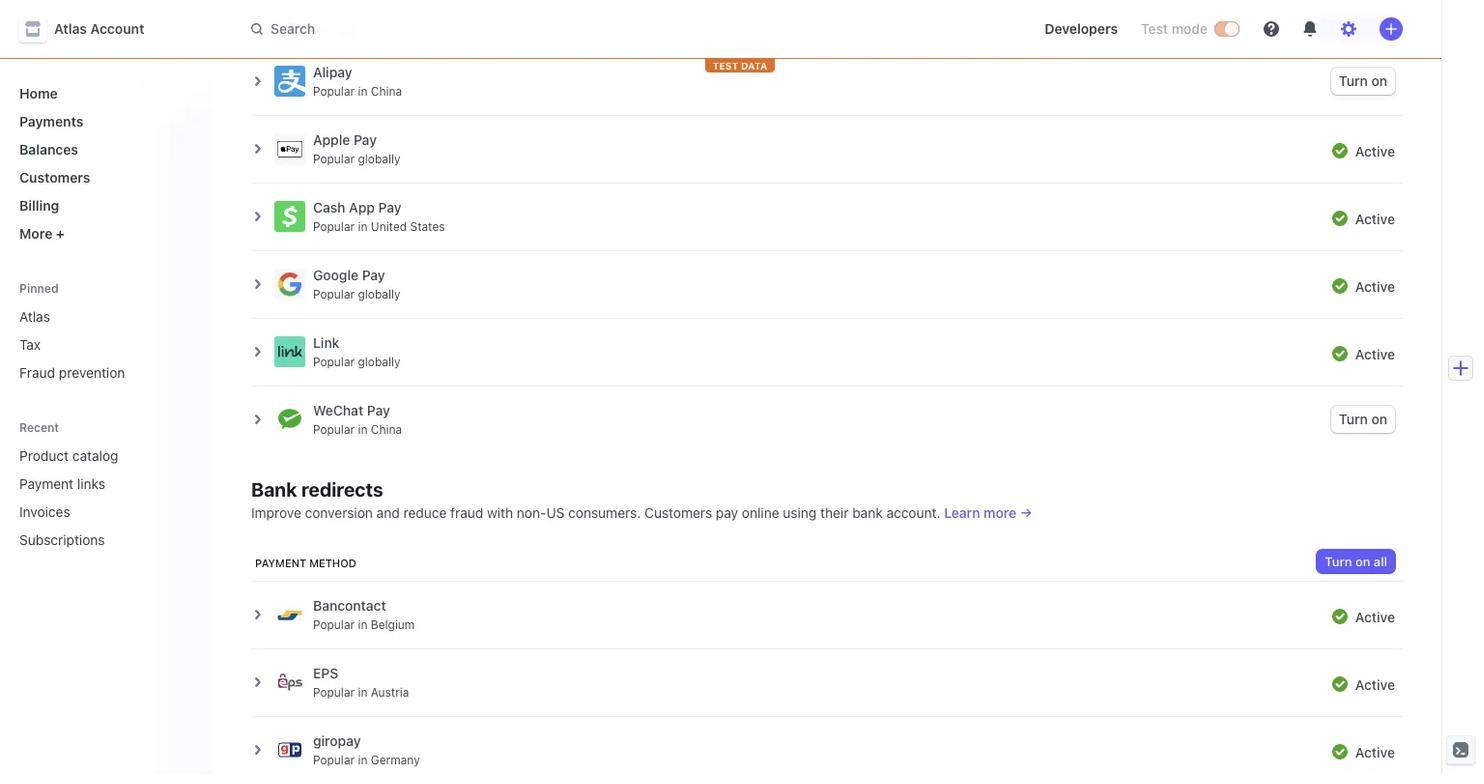 Task type: describe. For each thing, give the bounding box(es) containing it.
core navigation links element
[[12, 77, 197, 249]]

account
[[90, 20, 144, 37]]

atlas for atlas account
[[54, 20, 87, 37]]

in for eps
[[358, 685, 368, 700]]

using
[[783, 504, 817, 521]]

in inside wechat pay popular in china
[[358, 422, 368, 437]]

popular inside google pay popular globally
[[313, 287, 355, 302]]

active for bancontact
[[1356, 608, 1395, 625]]

all for bancontact
[[1374, 554, 1388, 569]]

+
[[56, 225, 65, 242]]

tax
[[19, 336, 41, 353]]

united
[[371, 219, 407, 234]]

fraud prevention link
[[12, 357, 197, 388]]

billing
[[19, 197, 59, 214]]

austria
[[371, 685, 409, 700]]

popular inside wechat pay popular in china
[[313, 422, 355, 437]]

pinned element
[[12, 301, 197, 388]]

notifications image
[[1303, 21, 1318, 37]]

alipay
[[313, 64, 352, 80]]

china inside wechat pay popular in china
[[371, 422, 402, 437]]

product catalog
[[19, 447, 118, 464]]

→
[[1020, 504, 1033, 521]]

product catalog link
[[12, 440, 170, 472]]

recent navigation links element
[[0, 419, 213, 556]]

invoices link
[[12, 496, 170, 528]]

active for eps
[[1356, 676, 1395, 692]]

active for giropay
[[1356, 744, 1395, 760]]

non-
[[517, 504, 546, 521]]

product
[[19, 447, 69, 464]]

recent
[[19, 420, 59, 435]]

test
[[1141, 20, 1168, 37]]

catalog
[[72, 447, 118, 464]]

fraud
[[450, 504, 483, 521]]

google pay popular globally
[[313, 267, 401, 302]]

pay for google pay
[[362, 267, 385, 283]]

turn for pay turn on button
[[1339, 411, 1368, 427]]

wechat pay popular in china
[[313, 402, 402, 437]]

pay inside 'cash app pay popular in united states'
[[378, 199, 402, 216]]

globally inside the link popular globally
[[358, 355, 401, 369]]

belgium
[[371, 618, 415, 632]]

payments link
[[12, 105, 197, 137]]

popular inside giropay popular in germany
[[313, 753, 355, 767]]

settings image
[[1341, 21, 1357, 37]]

cash app pay popular in united states
[[313, 199, 445, 234]]

and
[[377, 504, 400, 521]]

bank
[[853, 504, 883, 521]]

billing link
[[12, 189, 197, 221]]

help image
[[1264, 21, 1279, 37]]

customers link
[[12, 161, 197, 193]]

cash
[[313, 199, 345, 216]]

giropay popular in germany
[[313, 733, 420, 767]]

home link
[[12, 77, 197, 109]]

germany
[[371, 753, 420, 767]]

popular inside eps popular in austria
[[313, 685, 355, 700]]

giropay
[[313, 733, 361, 749]]

tax link
[[12, 329, 197, 360]]

pinned navigation links element
[[12, 280, 197, 388]]

turn on all button for bancontact
[[1318, 550, 1395, 573]]

atlas link
[[12, 301, 197, 332]]

in inside 'cash app pay popular in united states'
[[358, 219, 368, 234]]

test data
[[713, 60, 768, 72]]

pay for wechat pay
[[367, 402, 390, 418]]

online
[[742, 504, 779, 521]]

with
[[487, 504, 513, 521]]

apple
[[313, 131, 350, 148]]

app
[[349, 199, 375, 216]]

popular inside apple pay popular globally
[[313, 152, 355, 166]]

customers inside bank redirects improve conversion and reduce fraud with non-us consumers. customers pay online using their bank account. learn more →
[[645, 504, 712, 521]]

learn more → link
[[944, 504, 1033, 521]]

all for alipay
[[1374, 20, 1388, 36]]

fraud prevention
[[19, 364, 125, 381]]

atlas for atlas
[[19, 308, 50, 325]]

their
[[820, 504, 849, 521]]

payment links link
[[12, 468, 170, 500]]

bancontact
[[313, 597, 386, 614]]



Task type: vqa. For each thing, say whether or not it's contained in the screenshot.
Seat View docs button
no



Task type: locate. For each thing, give the bounding box(es) containing it.
0 vertical spatial atlas
[[54, 20, 87, 37]]

1 turn on from the top
[[1339, 72, 1388, 89]]

payment
[[255, 23, 306, 36], [19, 475, 74, 492], [255, 557, 306, 569]]

method up bancontact
[[309, 557, 357, 569]]

in up apple pay popular globally
[[358, 84, 368, 99]]

turn on for pay
[[1339, 411, 1388, 427]]

in for alipay
[[358, 84, 368, 99]]

learn
[[944, 504, 980, 521]]

3 in from the top
[[358, 422, 368, 437]]

1 popular from the top
[[313, 84, 355, 99]]

data
[[741, 60, 768, 72]]

china up redirects
[[371, 422, 402, 437]]

in
[[358, 84, 368, 99], [358, 219, 368, 234], [358, 422, 368, 437], [358, 618, 368, 632], [358, 685, 368, 700], [358, 753, 368, 767]]

test
[[713, 60, 739, 72]]

1 vertical spatial method
[[309, 557, 357, 569]]

0 vertical spatial method
[[309, 23, 357, 36]]

1 vertical spatial all
[[1374, 554, 1388, 569]]

turn on all for bancontact
[[1325, 554, 1388, 569]]

popular inside alipay popular in china
[[313, 84, 355, 99]]

pay inside apple pay popular globally
[[354, 131, 377, 148]]

turn on all for alipay
[[1325, 20, 1388, 36]]

apple pay popular globally
[[313, 131, 401, 166]]

eps popular in austria
[[313, 665, 409, 700]]

1 vertical spatial customers
[[645, 504, 712, 521]]

payments
[[19, 113, 83, 129]]

0 vertical spatial payment method
[[255, 23, 357, 36]]

turn for turn on all button for bancontact
[[1325, 554, 1352, 569]]

0 vertical spatial payment
[[255, 23, 306, 36]]

pay for apple pay
[[354, 131, 377, 148]]

popular inside the link popular globally
[[313, 355, 355, 369]]

atlas account
[[54, 20, 144, 37]]

popular down the wechat
[[313, 422, 355, 437]]

0 vertical spatial turn on all button
[[1318, 16, 1395, 40]]

customers left pay
[[645, 504, 712, 521]]

wechat
[[313, 402, 364, 418]]

popular down giropay at the bottom of the page
[[313, 753, 355, 767]]

in left the austria
[[358, 685, 368, 700]]

turn on button for pay
[[1331, 406, 1395, 433]]

active for google pay
[[1356, 278, 1395, 294]]

improve
[[251, 504, 301, 521]]

turn on all button
[[1318, 16, 1395, 40], [1318, 550, 1395, 573]]

atlas inside button
[[54, 20, 87, 37]]

popular down link at the top of the page
[[313, 355, 355, 369]]

payment for alipay
[[255, 23, 306, 36]]

developers
[[1045, 20, 1118, 37]]

2 popular from the top
[[313, 152, 355, 166]]

eps
[[313, 665, 338, 681]]

active for cash app pay
[[1356, 210, 1395, 227]]

4 active from the top
[[1356, 345, 1395, 362]]

0 horizontal spatial customers
[[19, 169, 90, 186]]

china inside alipay popular in china
[[371, 84, 402, 99]]

in for giropay
[[358, 753, 368, 767]]

home
[[19, 85, 58, 101]]

pay right apple
[[354, 131, 377, 148]]

popular down google
[[313, 287, 355, 302]]

atlas inside pinned "element"
[[19, 308, 50, 325]]

balances
[[19, 141, 78, 158]]

4 popular from the top
[[313, 287, 355, 302]]

0 vertical spatial all
[[1374, 20, 1388, 36]]

2 china from the top
[[371, 422, 402, 437]]

2 vertical spatial payment
[[255, 557, 306, 569]]

method
[[309, 23, 357, 36], [309, 557, 357, 569]]

2 turn on button from the top
[[1331, 406, 1395, 433]]

atlas
[[54, 20, 87, 37], [19, 308, 50, 325]]

popular
[[313, 84, 355, 99], [313, 152, 355, 166], [313, 219, 355, 234], [313, 287, 355, 302], [313, 355, 355, 369], [313, 422, 355, 437], [313, 618, 355, 632], [313, 685, 355, 700], [313, 753, 355, 767]]

5 active from the top
[[1356, 608, 1395, 625]]

1 in from the top
[[358, 84, 368, 99]]

atlas account button
[[19, 15, 164, 43]]

globally down google
[[358, 287, 401, 302]]

payment links
[[19, 475, 105, 492]]

1 turn on all button from the top
[[1318, 16, 1395, 40]]

3 globally from the top
[[358, 355, 401, 369]]

9 popular from the top
[[313, 753, 355, 767]]

in inside bancontact popular in belgium
[[358, 618, 368, 632]]

more +
[[19, 225, 65, 242]]

customers down balances
[[19, 169, 90, 186]]

turn on button
[[1331, 68, 1395, 95], [1331, 406, 1395, 433]]

payment method down improve
[[255, 557, 357, 569]]

2 method from the top
[[309, 557, 357, 569]]

china up apple pay popular globally
[[371, 84, 402, 99]]

1 turn on all from the top
[[1325, 20, 1388, 36]]

1 vertical spatial atlas
[[19, 308, 50, 325]]

0 horizontal spatial atlas
[[19, 308, 50, 325]]

0 vertical spatial globally
[[358, 152, 401, 166]]

customers inside core navigation links element
[[19, 169, 90, 186]]

in inside alipay popular in china
[[358, 84, 368, 99]]

2 payment method from the top
[[255, 557, 357, 569]]

test mode
[[1141, 20, 1208, 37]]

1 globally from the top
[[358, 152, 401, 166]]

1 vertical spatial turn on
[[1339, 411, 1388, 427]]

turn on button for popular
[[1331, 68, 1395, 95]]

alipay popular in china
[[313, 64, 402, 99]]

globally for apple pay
[[358, 152, 401, 166]]

in inside giropay popular in germany
[[358, 753, 368, 767]]

2 in from the top
[[358, 219, 368, 234]]

1 vertical spatial globally
[[358, 287, 401, 302]]

payment method for bancontact
[[255, 557, 357, 569]]

Search text field
[[240, 11, 785, 47]]

popular down bancontact
[[313, 618, 355, 632]]

1 vertical spatial turn on all
[[1325, 554, 1388, 569]]

consumers.
[[568, 504, 641, 521]]

1 horizontal spatial customers
[[645, 504, 712, 521]]

6 popular from the top
[[313, 422, 355, 437]]

pay inside wechat pay popular in china
[[367, 402, 390, 418]]

1 vertical spatial turn on button
[[1331, 406, 1395, 433]]

in down app
[[358, 219, 368, 234]]

2 all from the top
[[1374, 554, 1388, 569]]

1 vertical spatial payment
[[19, 475, 74, 492]]

2 turn on all button from the top
[[1318, 550, 1395, 573]]

method up alipay
[[309, 23, 357, 36]]

pay inside google pay popular globally
[[362, 267, 385, 283]]

turn for turn on all button associated with alipay
[[1325, 20, 1352, 36]]

bank redirects improve conversion and reduce fraud with non-us consumers. customers pay online using their bank account. learn more →
[[251, 478, 1033, 521]]

more
[[984, 504, 1017, 521]]

pay right google
[[362, 267, 385, 283]]

states
[[410, 219, 445, 234]]

atlas left account
[[54, 20, 87, 37]]

globally up app
[[358, 152, 401, 166]]

1 vertical spatial china
[[371, 422, 402, 437]]

in down bancontact
[[358, 618, 368, 632]]

0 vertical spatial china
[[371, 84, 402, 99]]

bank
[[251, 478, 297, 501]]

3 active from the top
[[1356, 278, 1395, 294]]

method for alipay
[[309, 23, 357, 36]]

pinned
[[19, 281, 59, 296]]

popular down apple
[[313, 152, 355, 166]]

in inside eps popular in austria
[[358, 685, 368, 700]]

more
[[19, 225, 53, 242]]

balances link
[[12, 133, 197, 165]]

1 vertical spatial turn on all button
[[1318, 550, 1395, 573]]

2 turn on all from the top
[[1325, 554, 1388, 569]]

globally inside apple pay popular globally
[[358, 152, 401, 166]]

prevention
[[59, 364, 125, 381]]

recent element
[[0, 440, 213, 556]]

on
[[1356, 20, 1371, 36], [1372, 72, 1388, 89], [1372, 411, 1388, 427], [1356, 554, 1371, 569]]

invoices
[[19, 503, 70, 520]]

popular down cash
[[313, 219, 355, 234]]

turn on all
[[1325, 20, 1388, 36], [1325, 554, 1388, 569]]

1 payment method from the top
[[255, 23, 357, 36]]

1 vertical spatial payment method
[[255, 557, 357, 569]]

7 active from the top
[[1356, 744, 1395, 760]]

popular down eps
[[313, 685, 355, 700]]

active for link
[[1356, 345, 1395, 362]]

1 method from the top
[[309, 23, 357, 36]]

link
[[313, 334, 340, 351]]

8 popular from the top
[[313, 685, 355, 700]]

account.
[[887, 504, 941, 521]]

payment inside recent "element"
[[19, 475, 74, 492]]

fraud
[[19, 364, 55, 381]]

3 popular from the top
[[313, 219, 355, 234]]

globally for google pay
[[358, 287, 401, 302]]

1 china from the top
[[371, 84, 402, 99]]

subscriptions link
[[12, 524, 170, 556]]

0 vertical spatial turn on all
[[1325, 20, 1388, 36]]

customers
[[19, 169, 90, 186], [645, 504, 712, 521]]

6 in from the top
[[358, 753, 368, 767]]

turn
[[1325, 20, 1352, 36], [1339, 72, 1368, 89], [1339, 411, 1368, 427], [1325, 554, 1352, 569]]

1 active from the top
[[1356, 143, 1395, 159]]

pay right the wechat
[[367, 402, 390, 418]]

china
[[371, 84, 402, 99], [371, 422, 402, 437]]

globally up wechat pay popular in china
[[358, 355, 401, 369]]

2 globally from the top
[[358, 287, 401, 302]]

active for apple pay
[[1356, 143, 1395, 159]]

6 active from the top
[[1356, 676, 1395, 692]]

conversion
[[305, 504, 373, 521]]

0 vertical spatial customers
[[19, 169, 90, 186]]

reduce
[[403, 504, 447, 521]]

mode
[[1172, 20, 1208, 37]]

turn for turn on button related to popular
[[1339, 72, 1368, 89]]

2 vertical spatial globally
[[358, 355, 401, 369]]

pay
[[354, 131, 377, 148], [378, 199, 402, 216], [362, 267, 385, 283], [367, 402, 390, 418]]

2 active from the top
[[1356, 210, 1395, 227]]

us
[[546, 504, 565, 521]]

pay
[[716, 504, 738, 521]]

link popular globally
[[313, 334, 401, 369]]

search
[[271, 20, 315, 37]]

4 in from the top
[[358, 618, 368, 632]]

method for bancontact
[[309, 557, 357, 569]]

turn on for popular
[[1339, 72, 1388, 89]]

turn on all button for alipay
[[1318, 16, 1395, 40]]

2 turn on from the top
[[1339, 411, 1388, 427]]

payment method
[[255, 23, 357, 36], [255, 557, 357, 569]]

all
[[1374, 20, 1388, 36], [1374, 554, 1388, 569]]

1 turn on button from the top
[[1331, 68, 1395, 95]]

active
[[1356, 143, 1395, 159], [1356, 210, 1395, 227], [1356, 278, 1395, 294], [1356, 345, 1395, 362], [1356, 608, 1395, 625], [1356, 676, 1395, 692], [1356, 744, 1395, 760]]

1 horizontal spatial atlas
[[54, 20, 87, 37]]

5 in from the top
[[358, 685, 368, 700]]

0 vertical spatial turn on
[[1339, 72, 1388, 89]]

pay up united
[[378, 199, 402, 216]]

redirects
[[301, 478, 383, 501]]

links
[[77, 475, 105, 492]]

in down the wechat
[[358, 422, 368, 437]]

popular inside 'cash app pay popular in united states'
[[313, 219, 355, 234]]

popular inside bancontact popular in belgium
[[313, 618, 355, 632]]

1 all from the top
[[1374, 20, 1388, 36]]

in for bancontact
[[358, 618, 368, 632]]

turn on
[[1339, 72, 1388, 89], [1339, 411, 1388, 427]]

payment method up alipay
[[255, 23, 357, 36]]

in down giropay at the bottom of the page
[[358, 753, 368, 767]]

0 vertical spatial turn on button
[[1331, 68, 1395, 95]]

7 popular from the top
[[313, 618, 355, 632]]

payment method for alipay
[[255, 23, 357, 36]]

google
[[313, 267, 359, 283]]

globally inside google pay popular globally
[[358, 287, 401, 302]]

bancontact popular in belgium
[[313, 597, 415, 632]]

popular down alipay
[[313, 84, 355, 99]]

atlas down pinned
[[19, 308, 50, 325]]

subscriptions
[[19, 532, 105, 548]]

developers link
[[1037, 14, 1126, 44]]

payment for bancontact
[[255, 557, 306, 569]]

globally
[[358, 152, 401, 166], [358, 287, 401, 302], [358, 355, 401, 369]]

Search search field
[[240, 11, 785, 47]]

5 popular from the top
[[313, 355, 355, 369]]



